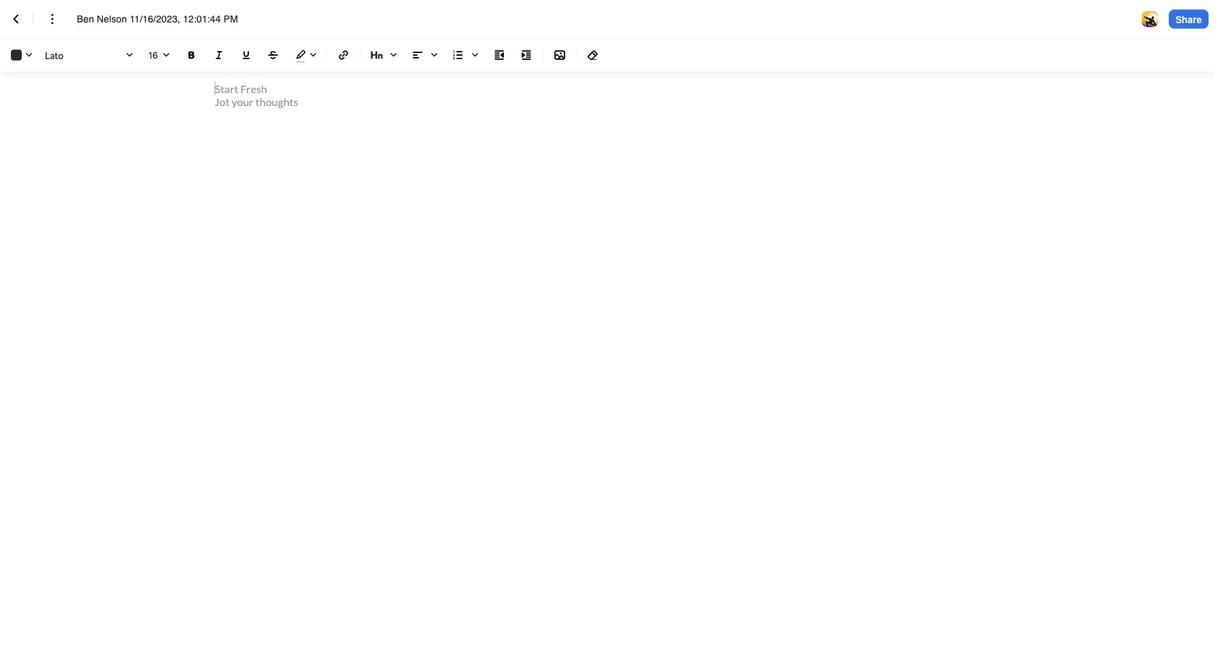 Task type: describe. For each thing, give the bounding box(es) containing it.
all notes image
[[8, 11, 24, 27]]

lato button
[[42, 46, 137, 65]]

ben nelson image
[[1142, 11, 1159, 27]]

increase indent image
[[519, 47, 535, 63]]

open image
[[158, 47, 174, 63]]

bold image
[[184, 47, 200, 63]]

more image
[[44, 11, 61, 27]]



Task type: locate. For each thing, give the bounding box(es) containing it.
decrease indent image
[[491, 47, 508, 63]]

lato
[[45, 49, 63, 61]]

underline image
[[238, 47, 255, 63]]

clear style image
[[585, 47, 602, 63]]

share button
[[1170, 10, 1209, 29]]

italic image
[[211, 47, 227, 63]]

strikethrough image
[[265, 47, 282, 63]]

share
[[1176, 13, 1203, 25]]

insert image image
[[552, 47, 568, 63]]

link image
[[336, 47, 352, 63]]

None text field
[[77, 12, 252, 26], [148, 46, 171, 64], [77, 12, 252, 26], [148, 46, 171, 64]]



Task type: vqa. For each thing, say whether or not it's contained in the screenshot.
'26'
no



